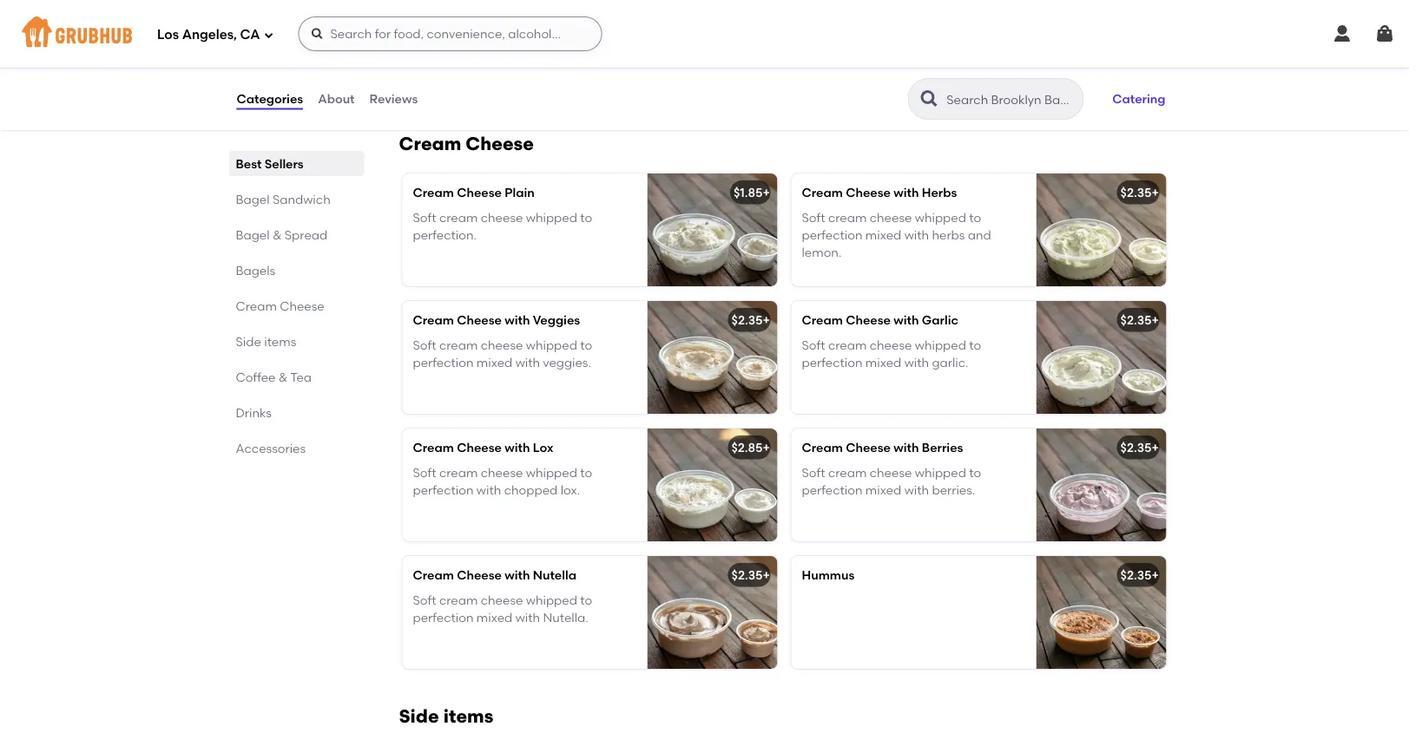 Task type: describe. For each thing, give the bounding box(es) containing it.
reviews button
[[369, 68, 419, 130]]

cream for soft cream cheese whipped to perfection mixed with garlic.
[[828, 338, 867, 353]]

$2.35 for soft cream cheese whipped to perfection mixed with berries.
[[1121, 441, 1152, 456]]

soft cream cheese whipped to perfection with chopped lox.
[[413, 466, 593, 498]]

cream cheese with berries
[[802, 441, 963, 456]]

cheese for cream cheese with berries
[[870, 466, 912, 480]]

whipped for cream cheese with lox
[[526, 466, 578, 480]]

garlic.
[[932, 355, 969, 370]]

perfection for soft cream cheese whipped to perfection with chopped lox.
[[413, 483, 474, 498]]

nutella.
[[543, 611, 589, 626]]

$2.85
[[732, 441, 763, 456]]

los angeles, ca
[[157, 27, 260, 43]]

side items tab
[[236, 333, 357, 351]]

$2.35 for soft cream cheese whipped to perfection mixed with herbs and lemon.
[[1121, 186, 1152, 200]]

berries.
[[932, 483, 976, 498]]

cream cheese tab
[[236, 297, 357, 315]]

with inside 'soft cream cheese whipped to perfection mixed with herbs and lemon.'
[[905, 228, 929, 243]]

cream for cream cheese with garlic
[[802, 313, 843, 328]]

cheddar.
[[413, 39, 466, 53]]

mixed for berries.
[[866, 483, 902, 498]]

with inside soft cream cheese whipped to perfection mixed with veggies.
[[516, 355, 540, 370]]

soft cream cheese whipped to perfection mixed with berries.
[[802, 466, 982, 498]]

whipped for cream cheese with herbs
[[915, 210, 967, 225]]

tea
[[291, 370, 312, 385]]

cream for cream cheese with herbs
[[802, 186, 843, 200]]

lox.
[[561, 483, 580, 498]]

mixed for nutella.
[[477, 611, 513, 626]]

cream for cream cheese with veggies
[[413, 313, 454, 328]]

whipped for cream cheese with garlic
[[915, 338, 967, 353]]

1 horizontal spatial items
[[444, 706, 494, 728]]

bagel & spread
[[236, 228, 328, 242]]

mixed for garlic.
[[866, 355, 902, 370]]

cream cheese plain
[[413, 186, 535, 200]]

1 vertical spatial side
[[399, 706, 439, 728]]

cream cheese with lox
[[413, 441, 554, 456]]

cheese inside "cream cheese" "tab"
[[280, 299, 325, 314]]

cream cheese with veggies
[[413, 313, 580, 328]]

with inside the soft cream cheese whipped to perfection mixed with berries.
[[905, 483, 929, 498]]

herbs
[[922, 186, 957, 200]]

hummus image
[[1037, 557, 1167, 670]]

with inside soft cream cheese whipped to perfection mixed with garlic.
[[905, 355, 929, 370]]

sandwich
[[273, 192, 331, 207]]

soft cream cheese whipped to perfection mixed with garlic.
[[802, 338, 982, 370]]

cheese for cream cheese with nutella
[[457, 569, 502, 583]]

$2.35 + for soft cream cheese whipped to perfection mixed with veggies.
[[732, 313, 770, 328]]

cheese for cream cheese plain
[[481, 210, 523, 225]]

cheese for cream cheese with garlic
[[870, 338, 912, 353]]

$1.85 +
[[734, 186, 770, 200]]

cream cheese inside "tab"
[[236, 299, 325, 314]]

coffee
[[236, 370, 276, 385]]

$2.35 + for soft cream cheese whipped to perfection mixed with berries.
[[1121, 441, 1159, 456]]

veggies.
[[543, 355, 591, 370]]

cheese for cream cheese with lox
[[481, 466, 523, 480]]

to for soft cream cheese whipped to perfection mixed with garlic.
[[970, 338, 982, 353]]

soft for soft cream cheese whipped to perfection mixed with nutella.
[[413, 593, 436, 608]]

cheese for cream cheese with nutella
[[481, 593, 523, 608]]

+ for soft cream cheese whipped to perfection mixed with nutella.
[[763, 569, 770, 583]]

coffee & tea tab
[[236, 368, 357, 386]]

perfection for soft cream cheese whipped to perfection mixed with nutella.
[[413, 611, 474, 626]]

soft cream cheese whipped to perfection.
[[413, 210, 593, 243]]

best sellers tab
[[236, 155, 357, 173]]

ca
[[240, 27, 260, 43]]

lox
[[533, 441, 554, 456]]

cream cheese with herbs
[[802, 186, 957, 200]]

$2.35 + for soft cream cheese whipped to perfection mixed with herbs and lemon.
[[1121, 186, 1159, 200]]

& for spread
[[273, 228, 282, 242]]

spread
[[285, 228, 328, 242]]

bagel & spread tab
[[236, 226, 357, 244]]

cheese for cream cheese with herbs
[[846, 186, 891, 200]]

onion bagel with a slice of mild cheddar. button
[[403, 0, 778, 97]]

cream cheese with nutella image
[[647, 557, 778, 670]]

+ for soft cream cheese whipped to perfection mixed with garlic.
[[1152, 313, 1159, 328]]

coffee & tea
[[236, 370, 312, 385]]

nutella
[[533, 569, 577, 583]]

cream for cream cheese with nutella
[[413, 569, 454, 583]]

cream for soft cream cheese whipped to perfection mixed with herbs and lemon.
[[828, 210, 867, 225]]

catering button
[[1105, 80, 1174, 118]]

cream for soft cream cheese whipped to perfection mixed with berries.
[[828, 466, 867, 480]]

soft cream cheese whipped to perfection mixed with herbs and lemon.
[[802, 210, 992, 260]]

to for soft cream cheese whipped to perfection mixed with herbs and lemon.
[[970, 210, 982, 225]]

+ for soft cream cheese whipped to perfection mixed with berries.
[[1152, 441, 1159, 456]]

side inside tab
[[236, 334, 261, 349]]

bagel
[[452, 21, 486, 36]]

side items inside tab
[[236, 334, 296, 349]]

garlic
[[922, 313, 959, 328]]

search icon image
[[919, 89, 940, 109]]

bagel for bagel & spread
[[236, 228, 270, 242]]

perfection.
[[413, 228, 477, 243]]

Search Brooklyn Bagel Bakery search field
[[945, 91, 1078, 108]]

cheese for cream cheese plain
[[457, 186, 502, 200]]

to for soft cream cheese whipped to perfection mixed with nutella.
[[580, 593, 593, 608]]

plain
[[505, 186, 535, 200]]

soft cream cheese whipped to perfection mixed with nutella.
[[413, 593, 593, 626]]

cream cheese with garlic image
[[1037, 302, 1167, 414]]



Task type: vqa. For each thing, say whether or not it's contained in the screenshot.
LOS ANGELES, CA
yes



Task type: locate. For each thing, give the bounding box(es) containing it.
mixed
[[866, 228, 902, 243], [477, 355, 513, 370], [866, 355, 902, 370], [866, 483, 902, 498], [477, 611, 513, 626]]

$2.35 + for soft cream cheese whipped to perfection mixed with garlic.
[[1121, 313, 1159, 328]]

mixed down the 'cream cheese with berries'
[[866, 483, 902, 498]]

to inside soft cream cheese whipped to perfection mixed with veggies.
[[580, 338, 593, 353]]

cheese down the 'cream cheese with berries'
[[870, 466, 912, 480]]

with inside soft cream cheese whipped to perfection mixed with nutella.
[[516, 611, 540, 626]]

$2.35 for soft cream cheese whipped to perfection mixed with veggies.
[[732, 313, 763, 328]]

to for soft cream cheese whipped to perfection mixed with veggies.
[[580, 338, 593, 353]]

soft down cream cheese with garlic at the top right
[[802, 338, 826, 353]]

categories button
[[236, 68, 304, 130]]

1 vertical spatial side items
[[399, 706, 494, 728]]

perfection for soft cream cheese whipped to perfection mixed with garlic.
[[802, 355, 863, 370]]

whipped up berries.
[[915, 466, 967, 480]]

bagels
[[236, 263, 275, 278]]

soft inside the soft cream cheese whipped to perfection mixed with berries.
[[802, 466, 826, 480]]

cream down the 'cream cheese with berries'
[[828, 466, 867, 480]]

drinks tab
[[236, 404, 357, 422]]

whipped for cream cheese with berries
[[915, 466, 967, 480]]

& inside tab
[[273, 228, 282, 242]]

cream for cream cheese plain
[[413, 186, 454, 200]]

cream inside the soft cream cheese whipped to perfection mixed with berries.
[[828, 466, 867, 480]]

cream up soft cream cheese whipped to perfection mixed with nutella.
[[413, 569, 454, 583]]

soft for soft cream cheese whipped to perfection.
[[413, 210, 436, 225]]

& inside tab
[[279, 370, 288, 385]]

2 bagel from the top
[[236, 228, 270, 242]]

cheese for cream cheese with veggies
[[481, 338, 523, 353]]

cream cheese with veggies image
[[647, 302, 778, 414]]

accessories
[[236, 441, 306, 456]]

items inside tab
[[264, 334, 296, 349]]

sellers
[[265, 156, 304, 171]]

mixed inside the soft cream cheese whipped to perfection mixed with berries.
[[866, 483, 902, 498]]

cream for soft cream cheese whipped to perfection mixed with nutella.
[[439, 593, 478, 608]]

bagel sandwich
[[236, 192, 331, 207]]

of
[[556, 21, 568, 36]]

perfection down cream cheese with lox
[[413, 483, 474, 498]]

to inside soft cream cheese whipped to perfection mixed with nutella.
[[580, 593, 593, 608]]

cream down the reviews button
[[399, 133, 461, 155]]

to for soft cream cheese whipped to perfection with chopped lox.
[[580, 466, 593, 480]]

bagel up 'bagels'
[[236, 228, 270, 242]]

best sellers
[[236, 156, 304, 171]]

angeles,
[[182, 27, 237, 43]]

cheese up soft cream cheese whipped to perfection mixed with garlic.
[[846, 313, 891, 328]]

cream for soft cream cheese whipped to perfection.
[[439, 210, 478, 225]]

cheese down plain
[[481, 210, 523, 225]]

+ for soft cream cheese whipped to perfection.
[[763, 186, 770, 200]]

$2.35 +
[[1121, 186, 1159, 200], [732, 313, 770, 328], [1121, 313, 1159, 328], [1121, 441, 1159, 456], [732, 569, 770, 583], [1121, 569, 1159, 583]]

mixed inside soft cream cheese whipped to perfection mixed with nutella.
[[477, 611, 513, 626]]

veggies
[[533, 313, 580, 328]]

cream inside soft cream cheese whipped to perfection with chopped lox.
[[439, 466, 478, 480]]

chopped
[[504, 483, 558, 498]]

whipped inside 'soft cream cheese whipped to perfection mixed with herbs and lemon.'
[[915, 210, 967, 225]]

whipped inside soft cream cheese whipped to perfection.
[[526, 210, 578, 225]]

bagel for bagel sandwich
[[236, 192, 270, 207]]

bagels tab
[[236, 261, 357, 280]]

1 horizontal spatial side
[[399, 706, 439, 728]]

whipped
[[526, 210, 578, 225], [915, 210, 967, 225], [526, 338, 578, 353], [915, 338, 967, 353], [526, 466, 578, 480], [915, 466, 967, 480], [526, 593, 578, 608]]

perfection
[[802, 228, 863, 243], [413, 355, 474, 370], [802, 355, 863, 370], [413, 483, 474, 498], [802, 483, 863, 498], [413, 611, 474, 626]]

whipped up veggies.
[[526, 338, 578, 353]]

reviews
[[370, 91, 418, 106]]

cream cheese with herbs image
[[1037, 174, 1167, 287]]

cream up perfection.
[[439, 210, 478, 225]]

mixed down cream cheese with herbs
[[866, 228, 902, 243]]

cream cheese up side items tab
[[236, 299, 325, 314]]

$2.35
[[1121, 186, 1152, 200], [732, 313, 763, 328], [1121, 313, 1152, 328], [1121, 441, 1152, 456], [732, 569, 763, 583], [1121, 569, 1152, 583]]

cream down 'bagels'
[[236, 299, 277, 314]]

$1.85
[[734, 186, 763, 200]]

cream up soft cream cheese whipped to perfection with chopped lox.
[[413, 441, 454, 456]]

whipped for cream cheese with veggies
[[526, 338, 578, 353]]

about button
[[317, 68, 356, 130]]

soft inside soft cream cheese whipped to perfection mixed with veggies.
[[413, 338, 436, 353]]

mixed for veggies.
[[477, 355, 513, 370]]

$2.35 for soft cream cheese whipped to perfection mixed with garlic.
[[1121, 313, 1152, 328]]

perfection inside the soft cream cheese whipped to perfection mixed with berries.
[[802, 483, 863, 498]]

hummus
[[802, 569, 855, 583]]

onion bagel with a slice of mild cheddar.
[[413, 21, 596, 53]]

$2.35 for soft cream cheese whipped to perfection mixed with nutella.
[[732, 569, 763, 583]]

1 vertical spatial items
[[444, 706, 494, 728]]

perfection down cream cheese with veggies
[[413, 355, 474, 370]]

whipped down plain
[[526, 210, 578, 225]]

svg image
[[1332, 23, 1353, 44], [1375, 23, 1396, 44], [264, 30, 274, 40], [745, 64, 766, 85]]

to inside the soft cream cheese whipped to perfection mixed with berries.
[[970, 466, 982, 480]]

with inside "onion bagel with a slice of mild cheddar."
[[489, 21, 513, 36]]

0 vertical spatial &
[[273, 228, 282, 242]]

mixed inside soft cream cheese whipped to perfection mixed with garlic.
[[866, 355, 902, 370]]

whipped up lox. at the left of page
[[526, 466, 578, 480]]

cheese up side items tab
[[280, 299, 325, 314]]

cheese up the soft cream cheese whipped to perfection mixed with berries. in the bottom of the page
[[846, 441, 891, 456]]

los
[[157, 27, 179, 43]]

to for soft cream cheese whipped to perfection.
[[580, 210, 593, 225]]

drinks
[[236, 406, 272, 420]]

side
[[236, 334, 261, 349], [399, 706, 439, 728]]

cream up perfection.
[[413, 186, 454, 200]]

$2.85 +
[[732, 441, 770, 456]]

1 vertical spatial cream cheese
[[236, 299, 325, 314]]

a
[[516, 21, 524, 36]]

cream cheese with nutella
[[413, 569, 577, 583]]

cheese down cream cheese with garlic at the top right
[[870, 338, 912, 353]]

soft down cream cheese with veggies
[[413, 338, 436, 353]]

cream cheese
[[399, 133, 534, 155], [236, 299, 325, 314]]

soft down cream cheese with nutella on the left of page
[[413, 593, 436, 608]]

whipped up nutella.
[[526, 593, 578, 608]]

0 horizontal spatial cream cheese
[[236, 299, 325, 314]]

cheese up soft cream cheese whipped to perfection mixed with nutella.
[[457, 569, 502, 583]]

whipped for cream cheese plain
[[526, 210, 578, 225]]

with inside soft cream cheese whipped to perfection with chopped lox.
[[477, 483, 501, 498]]

herbs
[[932, 228, 965, 243]]

bagel sandwich tab
[[236, 190, 357, 208]]

perfection for soft cream cheese whipped to perfection mixed with veggies.
[[413, 355, 474, 370]]

soft inside soft cream cheese whipped to perfection mixed with garlic.
[[802, 338, 826, 353]]

soft for soft cream cheese whipped to perfection mixed with garlic.
[[802, 338, 826, 353]]

1 vertical spatial bagel
[[236, 228, 270, 242]]

mixed down cream cheese with garlic at the top right
[[866, 355, 902, 370]]

0 vertical spatial cream cheese
[[399, 133, 534, 155]]

0 horizontal spatial side items
[[236, 334, 296, 349]]

cheese up soft cream cheese whipped to perfection mixed with veggies.
[[457, 313, 502, 328]]

1 bagel from the top
[[236, 192, 270, 207]]

cheese inside soft cream cheese whipped to perfection mixed with nutella.
[[481, 593, 523, 608]]

cream down cream cheese with lox
[[439, 466, 478, 480]]

cream up soft cream cheese whipped to perfection mixed with veggies.
[[413, 313, 454, 328]]

cream down cream cheese with nutella on the left of page
[[439, 593, 478, 608]]

1 horizontal spatial cream cheese
[[399, 133, 534, 155]]

soft down the 'cream cheese with berries'
[[802, 466, 826, 480]]

$2.35 + for soft cream cheese whipped to perfection mixed with nutella.
[[732, 569, 770, 583]]

perfection inside soft cream cheese whipped to perfection with chopped lox.
[[413, 483, 474, 498]]

1 vertical spatial &
[[279, 370, 288, 385]]

main navigation navigation
[[0, 0, 1410, 68]]

+
[[763, 186, 770, 200], [1152, 186, 1159, 200], [763, 313, 770, 328], [1152, 313, 1159, 328], [763, 441, 770, 456], [1152, 441, 1159, 456], [763, 569, 770, 583], [1152, 569, 1159, 583]]

soft inside soft cream cheese whipped to perfection with chopped lox.
[[413, 466, 436, 480]]

cream down cream cheese with herbs
[[828, 210, 867, 225]]

cheese
[[481, 210, 523, 225], [870, 210, 912, 225], [481, 338, 523, 353], [870, 338, 912, 353], [481, 466, 523, 480], [870, 466, 912, 480], [481, 593, 523, 608]]

perfection down cream cheese with nutella on the left of page
[[413, 611, 474, 626]]

whipped inside soft cream cheese whipped to perfection mixed with veggies.
[[526, 338, 578, 353]]

cream inside 'soft cream cheese whipped to perfection mixed with herbs and lemon.'
[[828, 210, 867, 225]]

mixed inside soft cream cheese whipped to perfection mixed with veggies.
[[477, 355, 513, 370]]

bagel inside tab
[[236, 192, 270, 207]]

perfection inside soft cream cheese whipped to perfection mixed with garlic.
[[802, 355, 863, 370]]

0 vertical spatial bagel
[[236, 192, 270, 207]]

mixed down cream cheese with veggies
[[477, 355, 513, 370]]

onion
[[413, 21, 449, 36]]

cheese down cream cheese with herbs
[[870, 210, 912, 225]]

bagel down best
[[236, 192, 270, 207]]

to
[[580, 210, 593, 225], [970, 210, 982, 225], [580, 338, 593, 353], [970, 338, 982, 353], [580, 466, 593, 480], [970, 466, 982, 480], [580, 593, 593, 608]]

catering
[[1113, 91, 1166, 106]]

and
[[968, 228, 992, 243]]

cheese left plain
[[457, 186, 502, 200]]

cream for soft cream cheese whipped to perfection mixed with veggies.
[[439, 338, 478, 353]]

perfection inside soft cream cheese whipped to perfection mixed with nutella.
[[413, 611, 474, 626]]

svg image
[[310, 27, 324, 41]]

side items
[[236, 334, 296, 349], [399, 706, 494, 728]]

perfection down cream cheese with garlic at the top right
[[802, 355, 863, 370]]

&
[[273, 228, 282, 242], [279, 370, 288, 385]]

cream down lemon. at the top of the page
[[802, 313, 843, 328]]

cheese inside soft cream cheese whipped to perfection with chopped lox.
[[481, 466, 523, 480]]

cream inside soft cream cheese whipped to perfection mixed with nutella.
[[439, 593, 478, 608]]

bagel
[[236, 192, 270, 207], [236, 228, 270, 242]]

cheese for cream cheese with berries
[[846, 441, 891, 456]]

0 vertical spatial side
[[236, 334, 261, 349]]

cream cheese with garlic
[[802, 313, 959, 328]]

0 horizontal spatial side
[[236, 334, 261, 349]]

cream cheese with lox image
[[647, 429, 778, 542]]

& for tea
[[279, 370, 288, 385]]

cheese inside soft cream cheese whipped to perfection.
[[481, 210, 523, 225]]

bagel inside tab
[[236, 228, 270, 242]]

+ for soft cream cheese whipped to perfection with chopped lox.
[[763, 441, 770, 456]]

cheese inside soft cream cheese whipped to perfection mixed with veggies.
[[481, 338, 523, 353]]

cream for cream cheese with lox
[[413, 441, 454, 456]]

soft inside 'soft cream cheese whipped to perfection mixed with herbs and lemon.'
[[802, 210, 826, 225]]

mild
[[571, 21, 596, 36]]

to inside soft cream cheese whipped to perfection with chopped lox.
[[580, 466, 593, 480]]

cheese up 'soft cream cheese whipped to perfection mixed with herbs and lemon.'
[[846, 186, 891, 200]]

cream inside soft cream cheese whipped to perfection.
[[439, 210, 478, 225]]

cream inside soft cream cheese whipped to perfection mixed with garlic.
[[828, 338, 867, 353]]

cream inside soft cream cheese whipped to perfection mixed with veggies.
[[439, 338, 478, 353]]

cheese up plain
[[466, 133, 534, 155]]

1 horizontal spatial side items
[[399, 706, 494, 728]]

cream down cream cheese with veggies
[[439, 338, 478, 353]]

berries
[[922, 441, 963, 456]]

soft inside soft cream cheese whipped to perfection mixed with nutella.
[[413, 593, 436, 608]]

cream for cream cheese with berries
[[802, 441, 843, 456]]

cream
[[399, 133, 461, 155], [413, 186, 454, 200], [802, 186, 843, 200], [236, 299, 277, 314], [413, 313, 454, 328], [802, 313, 843, 328], [413, 441, 454, 456], [802, 441, 843, 456], [413, 569, 454, 583]]

whipped inside soft cream cheese whipped to perfection mixed with garlic.
[[915, 338, 967, 353]]

cream down cream cheese with garlic at the top right
[[828, 338, 867, 353]]

whipped inside soft cream cheese whipped to perfection with chopped lox.
[[526, 466, 578, 480]]

cream
[[439, 210, 478, 225], [828, 210, 867, 225], [439, 338, 478, 353], [828, 338, 867, 353], [439, 466, 478, 480], [828, 466, 867, 480], [439, 593, 478, 608]]

soft for soft cream cheese whipped to perfection mixed with berries.
[[802, 466, 826, 480]]

best
[[236, 156, 262, 171]]

+ for soft cream cheese whipped to perfection mixed with herbs and lemon.
[[1152, 186, 1159, 200]]

slice
[[527, 21, 553, 36]]

perfection for soft cream cheese whipped to perfection mixed with herbs and lemon.
[[802, 228, 863, 243]]

items
[[264, 334, 296, 349], [444, 706, 494, 728]]

cheese inside the soft cream cheese whipped to perfection mixed with berries.
[[870, 466, 912, 480]]

cream cheese plain image
[[647, 174, 778, 287]]

0 vertical spatial side items
[[236, 334, 296, 349]]

soft cream cheese whipped to perfection mixed with veggies.
[[413, 338, 593, 370]]

soft inside soft cream cheese whipped to perfection.
[[413, 210, 436, 225]]

cream right $2.85 +
[[802, 441, 843, 456]]

to for soft cream cheese whipped to perfection mixed with berries.
[[970, 466, 982, 480]]

cheese inside 'soft cream cheese whipped to perfection mixed with herbs and lemon.'
[[870, 210, 912, 225]]

perfection inside 'soft cream cheese whipped to perfection mixed with herbs and lemon.'
[[802, 228, 863, 243]]

& left spread on the top of page
[[273, 228, 282, 242]]

perfection down the 'cream cheese with berries'
[[802, 483, 863, 498]]

whipped inside soft cream cheese whipped to perfection mixed with nutella.
[[526, 593, 578, 608]]

lemon.
[[802, 245, 842, 260]]

soft for soft cream cheese whipped to perfection with chopped lox.
[[413, 466, 436, 480]]

cream cheese up cream cheese plain
[[399, 133, 534, 155]]

cheese inside soft cream cheese whipped to perfection mixed with garlic.
[[870, 338, 912, 353]]

cheese down cream cheese with lox
[[481, 466, 523, 480]]

soft for soft cream cheese whipped to perfection mixed with veggies.
[[413, 338, 436, 353]]

soft
[[413, 210, 436, 225], [802, 210, 826, 225], [413, 338, 436, 353], [802, 338, 826, 353], [413, 466, 436, 480], [802, 466, 826, 480], [413, 593, 436, 608]]

cheese for cream cheese with lox
[[457, 441, 502, 456]]

accessories tab
[[236, 439, 357, 458]]

with
[[489, 21, 513, 36], [894, 186, 919, 200], [905, 228, 929, 243], [505, 313, 530, 328], [894, 313, 919, 328], [516, 355, 540, 370], [905, 355, 929, 370], [505, 441, 530, 456], [894, 441, 919, 456], [477, 483, 501, 498], [905, 483, 929, 498], [505, 569, 530, 583], [516, 611, 540, 626]]

cheese
[[466, 133, 534, 155], [457, 186, 502, 200], [846, 186, 891, 200], [280, 299, 325, 314], [457, 313, 502, 328], [846, 313, 891, 328], [457, 441, 502, 456], [846, 441, 891, 456], [457, 569, 502, 583]]

whipped inside the soft cream cheese whipped to perfection mixed with berries.
[[915, 466, 967, 480]]

cream inside "tab"
[[236, 299, 277, 314]]

categories
[[237, 91, 303, 106]]

to inside soft cream cheese whipped to perfection mixed with garlic.
[[970, 338, 982, 353]]

& left tea
[[279, 370, 288, 385]]

+ for soft cream cheese whipped to perfection mixed with veggies.
[[763, 313, 770, 328]]

perfection up lemon. at the top of the page
[[802, 228, 863, 243]]

soft for soft cream cheese whipped to perfection mixed with herbs and lemon.
[[802, 210, 826, 225]]

whipped up herbs
[[915, 210, 967, 225]]

0 horizontal spatial items
[[264, 334, 296, 349]]

about
[[318, 91, 355, 106]]

cheese for cream cheese with herbs
[[870, 210, 912, 225]]

cheese up soft cream cheese whipped to perfection with chopped lox.
[[457, 441, 502, 456]]

whipped for cream cheese with nutella
[[526, 593, 578, 608]]

Search for food, convenience, alcohol... search field
[[298, 17, 602, 51]]

soft down cream cheese with lox
[[413, 466, 436, 480]]

cheese down cream cheese with veggies
[[481, 338, 523, 353]]

cream up lemon. at the top of the page
[[802, 186, 843, 200]]

to inside 'soft cream cheese whipped to perfection mixed with herbs and lemon.'
[[970, 210, 982, 225]]

mixed inside 'soft cream cheese whipped to perfection mixed with herbs and lemon.'
[[866, 228, 902, 243]]

cheese for cream cheese with garlic
[[846, 313, 891, 328]]

mixed for herbs
[[866, 228, 902, 243]]

cheese for cream cheese with veggies
[[457, 313, 502, 328]]

whipped up garlic.
[[915, 338, 967, 353]]

perfection for soft cream cheese whipped to perfection mixed with berries.
[[802, 483, 863, 498]]

cheese onion bagel image
[[647, 0, 778, 97]]

0 vertical spatial items
[[264, 334, 296, 349]]

soft up perfection.
[[413, 210, 436, 225]]

to inside soft cream cheese whipped to perfection.
[[580, 210, 593, 225]]

perfection inside soft cream cheese whipped to perfection mixed with veggies.
[[413, 355, 474, 370]]

soft up lemon. at the top of the page
[[802, 210, 826, 225]]

cream cheese with berries image
[[1037, 429, 1167, 542]]

mixed down cream cheese with nutella on the left of page
[[477, 611, 513, 626]]

cheese down cream cheese with nutella on the left of page
[[481, 593, 523, 608]]

cream for soft cream cheese whipped to perfection with chopped lox.
[[439, 466, 478, 480]]



